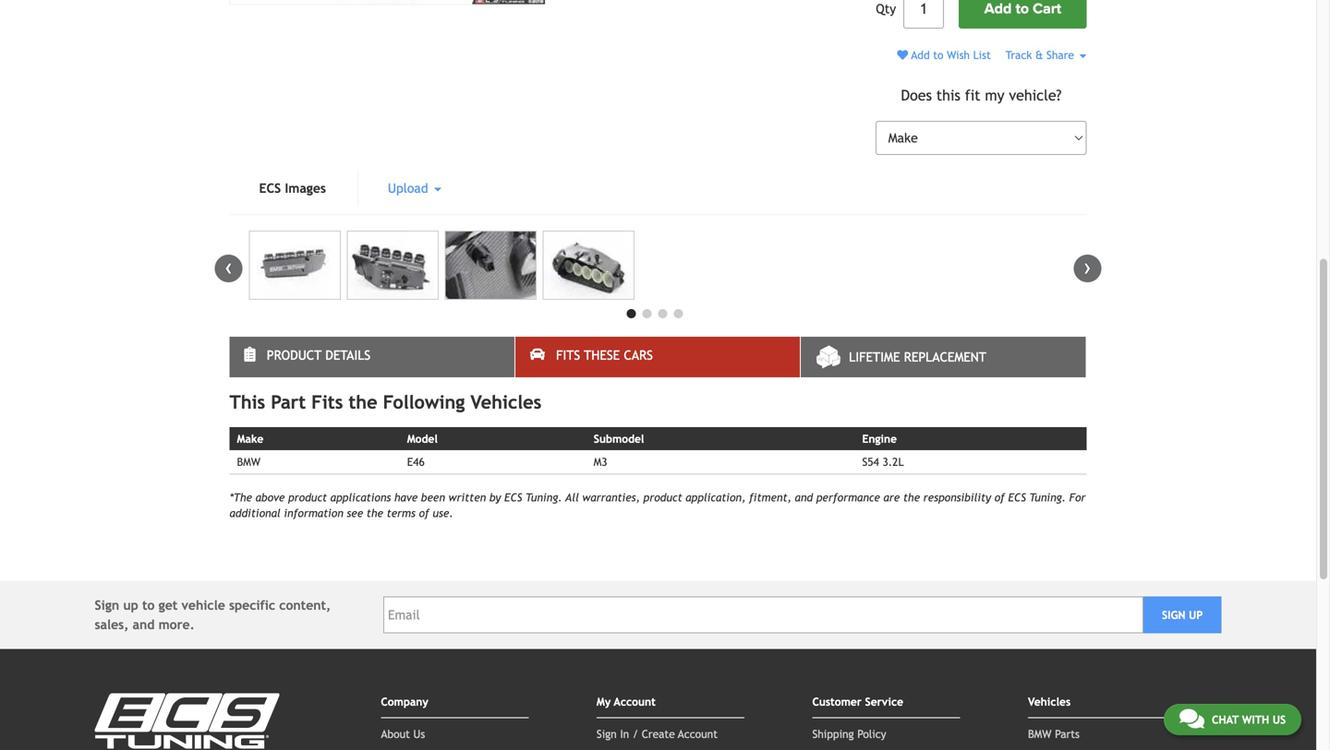 Task type: locate. For each thing, give the bounding box(es) containing it.
add inside button
[[984, 0, 1012, 18]]

1 product from the left
[[288, 491, 327, 504]]

2 horizontal spatial to
[[1016, 0, 1029, 18]]

tuning. left the all at the left bottom of page
[[526, 491, 562, 504]]

vehicles up 'bmw parts'
[[1028, 696, 1071, 709]]

fits these cars link
[[515, 337, 800, 378]]

2 horizontal spatial ecs
[[1008, 491, 1026, 504]]

and right the 'sales,'
[[133, 618, 155, 633]]

product details link
[[230, 337, 514, 378]]

above
[[256, 491, 285, 504]]

vehicles
[[470, 392, 542, 413], [1028, 696, 1071, 709]]

the down product details link
[[349, 392, 377, 413]]

1 horizontal spatial bmw
[[1028, 728, 1052, 741]]

comments image
[[1179, 709, 1204, 731]]

0 horizontal spatial add
[[911, 49, 930, 61]]

0 horizontal spatial bmw
[[237, 456, 261, 469]]

0 vertical spatial to
[[1016, 0, 1029, 18]]

account right create
[[678, 728, 718, 741]]

1 horizontal spatial of
[[995, 491, 1005, 504]]

this part fits the following vehicles
[[230, 392, 542, 413]]

fits
[[556, 348, 580, 363], [311, 392, 343, 413]]

the right 'see'
[[367, 507, 383, 520]]

sign inside button
[[1162, 609, 1186, 622]]

of right responsibility at the bottom of page
[[995, 491, 1005, 504]]

1 vertical spatial the
[[903, 491, 920, 504]]

1 vertical spatial add
[[911, 49, 930, 61]]

0 horizontal spatial ecs
[[259, 181, 281, 196]]

these
[[584, 348, 620, 363]]

0 horizontal spatial product
[[288, 491, 327, 504]]

in
[[620, 728, 629, 741]]

add
[[984, 0, 1012, 18], [911, 49, 930, 61]]

ecs inside ecs images link
[[259, 181, 281, 196]]

of
[[995, 491, 1005, 504], [419, 507, 429, 520]]

to for cart
[[1016, 0, 1029, 18]]

to left wish
[[933, 49, 944, 61]]

fits left these
[[556, 348, 580, 363]]

does this fit my vehicle?
[[901, 87, 1062, 104]]

ecs left images
[[259, 181, 281, 196]]

2 tuning. from the left
[[1029, 491, 1066, 504]]

bmw for bmw
[[237, 456, 261, 469]]

1 vertical spatial bmw
[[1028, 728, 1052, 741]]

product right warranties,
[[643, 491, 682, 504]]

0 horizontal spatial and
[[133, 618, 155, 633]]

by
[[489, 491, 501, 504]]

1 vertical spatial us
[[413, 728, 425, 741]]

responsibility
[[923, 491, 991, 504]]

engine
[[862, 433, 897, 446]]

replacement
[[904, 350, 986, 365]]

add right heart image
[[911, 49, 930, 61]]

upload button
[[358, 170, 471, 207]]

1 horizontal spatial product
[[643, 491, 682, 504]]

customer
[[812, 696, 862, 709]]

sign inside sign up to get vehicle specific content, sales, and more.
[[95, 599, 119, 613]]

0 vertical spatial bmw
[[237, 456, 261, 469]]

add up list
[[984, 0, 1012, 18]]

chat
[[1212, 714, 1239, 727]]

sign up button
[[1143, 597, 1222, 634]]

1 horizontal spatial us
[[1273, 714, 1286, 727]]

cart
[[1033, 0, 1061, 18]]

1 horizontal spatial fits
[[556, 348, 580, 363]]

qty
[[876, 1, 896, 16]]

of down been
[[419, 507, 429, 520]]

bmw down make
[[237, 456, 261, 469]]

1 horizontal spatial to
[[933, 49, 944, 61]]

0 horizontal spatial vehicles
[[470, 392, 542, 413]]

about us
[[381, 728, 425, 741]]

us right 'about'
[[413, 728, 425, 741]]

chat with us link
[[1164, 705, 1302, 736]]

submodel
[[594, 433, 644, 446]]

0 vertical spatial account
[[614, 696, 656, 709]]

make
[[237, 433, 264, 446]]

images
[[285, 181, 326, 196]]

‹
[[225, 255, 232, 279]]

to inside button
[[1016, 0, 1029, 18]]

bmw left parts
[[1028, 728, 1052, 741]]

lifetime replacement
[[849, 350, 986, 365]]

0 horizontal spatial of
[[419, 507, 429, 520]]

up for sign up to get vehicle specific content, sales, and more.
[[123, 599, 138, 613]]

None text field
[[904, 0, 944, 29]]

tuning.
[[526, 491, 562, 504], [1029, 491, 1066, 504]]

my account
[[597, 696, 656, 709]]

0 horizontal spatial to
[[142, 599, 155, 613]]

to left cart
[[1016, 0, 1029, 18]]

policy
[[857, 728, 886, 741]]

1 horizontal spatial and
[[795, 491, 813, 504]]

1 vertical spatial to
[[933, 49, 944, 61]]

lifetime
[[849, 350, 900, 365]]

1 horizontal spatial add
[[984, 0, 1012, 18]]

shipping policy
[[812, 728, 886, 741]]

bmw
[[237, 456, 261, 469], [1028, 728, 1052, 741]]

company
[[381, 696, 428, 709]]

the right are
[[903, 491, 920, 504]]

0 horizontal spatial tuning.
[[526, 491, 562, 504]]

see
[[347, 507, 363, 520]]

1 vertical spatial and
[[133, 618, 155, 633]]

bmw for bmw parts
[[1028, 728, 1052, 741]]

1 horizontal spatial up
[[1189, 609, 1203, 622]]

to
[[1016, 0, 1029, 18], [933, 49, 944, 61], [142, 599, 155, 613]]

vehicle?
[[1009, 87, 1062, 104]]

fits these cars
[[556, 348, 653, 363]]

1 horizontal spatial sign
[[597, 728, 617, 741]]

add for add to cart
[[984, 0, 1012, 18]]

sign
[[95, 599, 119, 613], [1162, 609, 1186, 622], [597, 728, 617, 741]]

0 vertical spatial of
[[995, 491, 1005, 504]]

1 vertical spatial account
[[678, 728, 718, 741]]

vehicles right following on the bottom left
[[470, 392, 542, 413]]

0 horizontal spatial up
[[123, 599, 138, 613]]

fits right the part
[[311, 392, 343, 413]]

and right fitment,
[[795, 491, 813, 504]]

us
[[1273, 714, 1286, 727], [413, 728, 425, 741]]

1 horizontal spatial tuning.
[[1029, 491, 1066, 504]]

0 vertical spatial fits
[[556, 348, 580, 363]]

2 horizontal spatial sign
[[1162, 609, 1186, 622]]

1 vertical spatial vehicles
[[1028, 696, 1071, 709]]

written
[[449, 491, 486, 504]]

1 vertical spatial of
[[419, 507, 429, 520]]

us right with on the right
[[1273, 714, 1286, 727]]

up for sign up
[[1189, 609, 1203, 622]]

2 vertical spatial to
[[142, 599, 155, 613]]

account right my
[[614, 696, 656, 709]]

0 horizontal spatial us
[[413, 728, 425, 741]]

1 horizontal spatial ecs
[[504, 491, 522, 504]]

sign in / create account link
[[597, 728, 718, 741]]

up inside button
[[1189, 609, 1203, 622]]

*the above product applications have been written by                 ecs tuning. all warranties, product application, fitment,                 and performance are the responsibility of ecs tuning.                 for additional information see the terms of use.
[[230, 491, 1086, 520]]

to left 'get'
[[142, 599, 155, 613]]

0 horizontal spatial sign
[[95, 599, 119, 613]]

the
[[349, 392, 377, 413], [903, 491, 920, 504], [367, 507, 383, 520]]

ecs right responsibility at the bottom of page
[[1008, 491, 1026, 504]]

all
[[565, 491, 579, 504]]

&
[[1035, 49, 1043, 61]]

product
[[288, 491, 327, 504], [643, 491, 682, 504]]

product up information
[[288, 491, 327, 504]]

track & share
[[1006, 49, 1078, 61]]

0 vertical spatial add
[[984, 0, 1012, 18]]

0 horizontal spatial fits
[[311, 392, 343, 413]]

to inside sign up to get vehicle specific content, sales, and more.
[[142, 599, 155, 613]]

to for wish
[[933, 49, 944, 61]]

0 vertical spatial and
[[795, 491, 813, 504]]

es#25902 - 11617833496 - euro csl intake - give your vehicle the intake it was meant to have - genuine european bmw - bmw image
[[230, 0, 546, 5], [249, 231, 341, 300], [347, 231, 439, 300], [445, 231, 537, 300], [543, 231, 634, 300]]

performance
[[816, 491, 880, 504]]

ecs right by
[[504, 491, 522, 504]]

tuning. left the for
[[1029, 491, 1066, 504]]

lifetime replacement link
[[801, 337, 1086, 378]]

up inside sign up to get vehicle specific content, sales, and more.
[[123, 599, 138, 613]]

1 vertical spatial fits
[[311, 392, 343, 413]]

up
[[123, 599, 138, 613], [1189, 609, 1203, 622]]

0 horizontal spatial account
[[614, 696, 656, 709]]



Task type: describe. For each thing, give the bounding box(es) containing it.
sign for sign up to get vehicle specific content, sales, and more.
[[95, 599, 119, 613]]

product
[[267, 348, 322, 363]]

0 vertical spatial vehicles
[[470, 392, 542, 413]]

parts
[[1055, 728, 1080, 741]]

applications
[[330, 491, 391, 504]]

ecs images
[[259, 181, 326, 196]]

1 horizontal spatial account
[[678, 728, 718, 741]]

Email email field
[[383, 597, 1143, 634]]

2 product from the left
[[643, 491, 682, 504]]

ecs images link
[[230, 170, 356, 207]]

are
[[884, 491, 900, 504]]

0 vertical spatial us
[[1273, 714, 1286, 727]]

my
[[985, 87, 1005, 104]]

1 tuning. from the left
[[526, 491, 562, 504]]

terms
[[387, 507, 416, 520]]

chat with us
[[1212, 714, 1286, 727]]

cars
[[624, 348, 653, 363]]

sign up to get vehicle specific content, sales, and more.
[[95, 599, 331, 633]]

about us link
[[381, 728, 425, 741]]

fitment,
[[749, 491, 792, 504]]

sales,
[[95, 618, 129, 633]]

and inside sign up to get vehicle specific content, sales, and more.
[[133, 618, 155, 633]]

*the
[[230, 491, 252, 504]]

3.2l
[[883, 456, 904, 469]]

wish
[[947, 49, 970, 61]]

upload
[[388, 181, 432, 196]]

customer service
[[812, 696, 903, 709]]

specific
[[229, 599, 275, 613]]

my
[[597, 696, 611, 709]]

fit
[[965, 87, 981, 104]]

get
[[159, 599, 178, 613]]

content,
[[279, 599, 331, 613]]

sign for sign up
[[1162, 609, 1186, 622]]

part
[[271, 392, 306, 413]]

about
[[381, 728, 410, 741]]

have
[[394, 491, 418, 504]]

this
[[936, 87, 961, 104]]

product details
[[267, 348, 370, 363]]

›
[[1084, 255, 1091, 279]]

details
[[325, 348, 370, 363]]

bmw parts
[[1028, 728, 1080, 741]]

sign for sign in / create account
[[597, 728, 617, 741]]

add to wish list
[[908, 49, 991, 61]]

service
[[865, 696, 903, 709]]

shipping policy link
[[812, 728, 886, 741]]

additional
[[230, 507, 281, 520]]

share
[[1047, 49, 1074, 61]]

warranties,
[[582, 491, 640, 504]]

sign up
[[1162, 609, 1203, 622]]

s54
[[862, 456, 879, 469]]

track & share button
[[1006, 49, 1087, 61]]

with
[[1242, 714, 1269, 727]]

heart image
[[897, 49, 908, 61]]

track
[[1006, 49, 1032, 61]]

ecs tuning image
[[95, 694, 279, 750]]

use.
[[433, 507, 453, 520]]

create
[[642, 728, 675, 741]]

more.
[[159, 618, 195, 633]]

e46
[[407, 456, 425, 469]]

add to cart button
[[959, 0, 1087, 29]]

0 vertical spatial the
[[349, 392, 377, 413]]

application,
[[686, 491, 746, 504]]

and inside *the above product applications have been written by                 ecs tuning. all warranties, product application, fitment,                 and performance are the responsibility of ecs tuning.                 for additional information see the terms of use.
[[795, 491, 813, 504]]

› link
[[1074, 255, 1102, 283]]

does
[[901, 87, 932, 104]]

s54 3.2l
[[862, 456, 904, 469]]

shipping
[[812, 728, 854, 741]]

model
[[407, 433, 438, 446]]

add for add to wish list
[[911, 49, 930, 61]]

list
[[973, 49, 991, 61]]

add to cart
[[984, 0, 1061, 18]]

‹ link
[[215, 255, 242, 283]]

1 horizontal spatial vehicles
[[1028, 696, 1071, 709]]

this
[[230, 392, 265, 413]]

information
[[284, 507, 343, 520]]

for
[[1069, 491, 1086, 504]]

m3
[[594, 456, 607, 469]]

/
[[633, 728, 638, 741]]

sign in / create account
[[597, 728, 718, 741]]

been
[[421, 491, 445, 504]]

2 vertical spatial the
[[367, 507, 383, 520]]

bmw parts link
[[1028, 728, 1080, 741]]

vehicle
[[182, 599, 225, 613]]



Task type: vqa. For each thing, say whether or not it's contained in the screenshot.
3.0T
no



